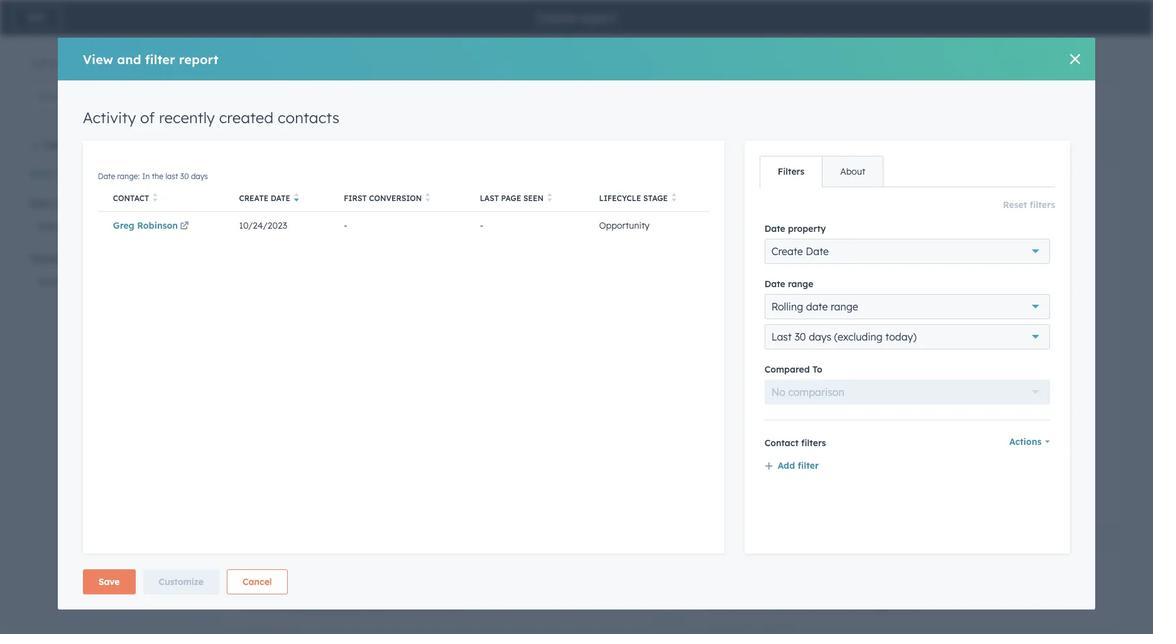 Task type: locate. For each thing, give the bounding box(es) containing it.
are inside 'option'
[[769, 600, 784, 613]]

the up rolling
[[761, 274, 772, 283]]

2 are from the left
[[769, 600, 784, 613]]

30 right views 0
[[795, 331, 807, 343]]

last 30 days (excluding today) button
[[765, 325, 1051, 350]]

in up contact button
[[142, 172, 150, 181]]

0 horizontal spatial how
[[706, 214, 728, 227]]

1 horizontal spatial templates
[[347, 133, 409, 149]]

(excluding
[[835, 331, 883, 343]]

- down first
[[344, 220, 348, 232]]

press to sort. image for lifecycle stage
[[672, 193, 677, 202]]

1 vertical spatial last
[[774, 274, 787, 283]]

how many views do all my hubspot blogs have? how many leave the page?
[[706, 214, 1068, 227]]

-
[[344, 220, 348, 232], [480, 220, 484, 232]]

date range: in the last 30 days up contact button
[[98, 172, 208, 181]]

are inside option
[[328, 600, 343, 613]]

0 vertical spatial created
[[219, 108, 274, 127]]

1 vertical spatial report
[[179, 51, 219, 67]]

days up contact button
[[191, 172, 208, 181]]

2 from from the top
[[313, 133, 343, 149]]

bounce rate 0%
[[1003, 316, 1058, 351]]

report inside page section element
[[580, 10, 617, 25]]

1 vertical spatial blog
[[715, 243, 732, 253]]

save button
[[83, 570, 136, 595]]

none checkbox containing blog posts by most total views
[[218, 548, 661, 634]]

which for which forms are contacts submitting on first?
[[706, 600, 736, 613]]

create date down date property
[[772, 245, 829, 258]]

report
[[580, 10, 617, 25], [179, 51, 219, 67], [311, 96, 340, 109]]

1 vertical spatial rate
[[1038, 316, 1058, 326]]

select button down sources
[[30, 214, 187, 239]]

date property
[[765, 223, 826, 235]]

days up rolling date range
[[800, 274, 817, 283]]

press to sort. element inside the lifecycle stage button
[[672, 193, 677, 204]]

create date up what's
[[239, 194, 291, 203]]

1 horizontal spatial contact
[[765, 438, 799, 449]]

0 vertical spatial select
[[37, 220, 66, 233]]

in
[[142, 172, 150, 181], [751, 274, 758, 283]]

2 0 from the left
[[897, 329, 908, 351]]

first conversion button
[[329, 184, 465, 211]]

press to sort. element for first conversion
[[426, 193, 431, 204]]

1 horizontal spatial rate
[[1038, 316, 1058, 326]]

select
[[37, 220, 66, 233], [37, 275, 66, 288]]

- left a
[[480, 220, 484, 232]]

1 horizontal spatial most
[[401, 600, 425, 613]]

templates right filter
[[70, 140, 113, 151]]

contacts up create reports from templates
[[278, 108, 340, 127]]

2 horizontal spatial filters
[[1030, 199, 1056, 211]]

2 vertical spatial days
[[809, 331, 832, 343]]

0 horizontal spatial last
[[166, 172, 178, 181]]

press to sort. image inside contact button
[[153, 193, 158, 202]]

tab list
[[760, 156, 884, 187]]

activity inside activity of recently created contacts dialog
[[83, 108, 136, 127]]

getting
[[346, 600, 380, 613]]

0 down 'rolling date range' popup button
[[897, 329, 908, 351]]

which for which blog posts are getting the most views?
[[243, 600, 272, 613]]

add
[[778, 460, 796, 472]]

reports up custom on the top left
[[263, 56, 309, 72]]

date down property
[[806, 245, 829, 258]]

create inside popup button
[[772, 245, 803, 258]]

which left the forms
[[706, 600, 736, 613]]

reports down custom on the top left
[[263, 133, 309, 149]]

create date inside popup button
[[772, 245, 829, 258]]

create date inside button
[[239, 194, 291, 203]]

1 vertical spatial 30
[[789, 274, 797, 283]]

in down "pages"
[[751, 274, 758, 283]]

2 horizontal spatial recently
[[413, 214, 451, 227]]

contacts inside 'option'
[[787, 600, 828, 613]]

1 press to sort. element from the left
[[153, 193, 158, 204]]

posts
[[276, 573, 309, 589], [299, 600, 325, 613]]

2 vertical spatial blog
[[243, 573, 272, 589]]

rate up have?
[[920, 187, 946, 203]]

posts right blog
[[299, 600, 325, 613]]

0 vertical spatial blog
[[706, 187, 735, 203]]

tab list inside activity of recently created contacts dialog
[[760, 156, 884, 187]]

1 vertical spatial most
[[401, 600, 425, 613]]

1 press to sort. image from the left
[[153, 193, 158, 202]]

last
[[166, 172, 178, 181], [774, 274, 787, 283]]

which inside option
[[243, 600, 272, 613]]

clear filters button
[[30, 166, 82, 181]]

blog inside option
[[243, 573, 272, 589]]

rate up 0%
[[1038, 316, 1058, 326]]

date left descending sort. press to sort ascending. element
[[271, 194, 291, 203]]

filters for clear filters
[[56, 168, 82, 179]]

created
[[219, 108, 274, 127], [366, 187, 414, 203]]

the inside option
[[383, 600, 398, 613]]

and
[[117, 51, 141, 67], [842, 187, 866, 203]]

3 press to sort. element from the left
[[548, 193, 552, 204]]

1 vertical spatial contact
[[765, 438, 799, 449]]

press to sort. image for first conversion
[[426, 193, 431, 202]]

total
[[770, 187, 799, 203], [367, 573, 397, 589]]

30 up contact button
[[180, 172, 189, 181]]

1 horizontal spatial which
[[706, 600, 736, 613]]

0 vertical spatial recently
[[159, 108, 215, 127]]

press to sort. image inside last page seen button
[[548, 193, 552, 202]]

press to sort. element
[[153, 193, 158, 204], [426, 193, 431, 204], [548, 193, 552, 204], [672, 193, 677, 204]]

1 many from the left
[[730, 214, 757, 227]]

0 vertical spatial in
[[142, 172, 150, 181]]

from for scratch
[[313, 56, 343, 72]]

descending sort. press to sort ascending. image
[[294, 193, 299, 202]]

0 horizontal spatial create date
[[239, 194, 291, 203]]

no comparison
[[772, 386, 845, 399]]

0 vertical spatial activity
[[83, 108, 136, 127]]

do
[[789, 214, 801, 227]]

1 0 from the left
[[769, 329, 780, 351]]

amp
[[879, 316, 896, 326]]

templates up first conversion
[[347, 133, 409, 149]]

2 press to sort. image from the left
[[672, 193, 677, 202]]

30 inside popup button
[[795, 331, 807, 343]]

1 horizontal spatial press to sort. image
[[548, 193, 552, 202]]

create report
[[537, 10, 617, 25]]

1 horizontal spatial are
[[769, 600, 784, 613]]

which down cancel
[[243, 600, 272, 613]]

press to sort. element for lifecycle stage
[[672, 193, 677, 204]]

1 vertical spatial from
[[313, 133, 343, 149]]

most up "which blog posts are getting the most views?"
[[333, 573, 364, 589]]

press to sort. image right the conversion
[[426, 193, 431, 202]]

link opens in a new window image
[[180, 222, 189, 232], [180, 222, 189, 232]]

0 horizontal spatial rate
[[920, 187, 946, 203]]

0
[[769, 329, 780, 351], [897, 329, 908, 351]]

press to sort. image right "seen"
[[548, 193, 552, 202]]

post
[[739, 187, 766, 203]]

contact for contact filters
[[765, 438, 799, 449]]

most left views?
[[401, 600, 425, 613]]

press to sort. element for contact
[[153, 193, 158, 204]]

views up today)
[[899, 316, 925, 326]]

view
[[83, 51, 113, 67]]

select down data sources
[[37, 220, 66, 233]]

have?
[[908, 214, 936, 227]]

select button down visualization
[[30, 269, 187, 294]]

contact up greg
[[113, 194, 149, 203]]

blog for blog post total views and bounce rate
[[706, 187, 735, 203]]

press to sort. image up the robinson
[[153, 193, 158, 202]]

1 horizontal spatial and
[[842, 187, 866, 203]]

2 vertical spatial filters
[[802, 438, 827, 449]]

from
[[313, 56, 343, 72], [313, 133, 343, 149]]

1 are from the left
[[328, 600, 343, 613]]

1 vertical spatial filter
[[798, 460, 819, 472]]

how up blog pages
[[706, 214, 728, 227]]

press to sort. image inside the lifecycle stage button
[[672, 193, 677, 202]]

1 vertical spatial last
[[772, 331, 792, 343]]

rolling date range button
[[765, 294, 1051, 320]]

last up rolling
[[774, 274, 787, 283]]

activity up what's
[[243, 187, 291, 203]]

custom
[[273, 96, 308, 109]]

1 horizontal spatial filters
[[802, 438, 827, 449]]

leave
[[992, 214, 1017, 227]]

views
[[761, 316, 787, 326]]

2 press to sort. element from the left
[[426, 193, 431, 204]]

last inside last 30 days (excluding today) popup button
[[772, 331, 792, 343]]

cancel
[[243, 576, 272, 588]]

filter right 'add'
[[798, 460, 819, 472]]

1 horizontal spatial filter
[[798, 460, 819, 472]]

0 vertical spatial report
[[580, 10, 617, 25]]

from down new custom report
[[313, 133, 343, 149]]

4 press to sort. element from the left
[[672, 193, 677, 204]]

0 vertical spatial 30
[[180, 172, 189, 181]]

date inside popup button
[[806, 245, 829, 258]]

press to sort. image right stage
[[672, 193, 677, 202]]

0 horizontal spatial recently
[[159, 108, 215, 127]]

2 select button from the top
[[30, 269, 187, 294]]

1 vertical spatial select
[[37, 275, 66, 288]]

save
[[99, 576, 120, 588]]

0 horizontal spatial contact
[[113, 194, 149, 203]]

last down 'views'
[[772, 331, 792, 343]]

are
[[328, 600, 343, 613], [769, 600, 784, 613]]

blog pages
[[715, 243, 757, 253]]

data
[[30, 198, 52, 209]]

many down post
[[730, 214, 757, 227]]

press to sort. element inside last page seen button
[[548, 193, 552, 204]]

of
[[49, 58, 58, 69], [140, 108, 155, 127], [295, 187, 308, 203], [334, 214, 344, 227]]

press to sort. element right the conversion
[[426, 193, 431, 204]]

0 horizontal spatial last
[[480, 194, 499, 203]]

1 horizontal spatial range:
[[726, 274, 748, 283]]

1 vertical spatial date range: in the last 30 days
[[706, 274, 817, 283]]

1 from from the top
[[313, 56, 343, 72]]

date range: in the last 30 days down "pages"
[[706, 274, 817, 283]]

conversion
[[369, 194, 422, 203]]

the
[[152, 172, 163, 181], [278, 214, 294, 227], [1020, 214, 1035, 227], [761, 274, 772, 283], [383, 600, 398, 613]]

greg robinson link
[[113, 220, 191, 232]]

0 vertical spatial activity of recently created contacts
[[83, 108, 340, 127]]

create inside button
[[239, 194, 269, 203]]

0%
[[1017, 329, 1043, 351]]

1 vertical spatial and
[[842, 187, 866, 203]]

1 horizontal spatial created
[[366, 187, 414, 203]]

0 horizontal spatial press to sort. image
[[426, 193, 431, 202]]

1 how from the left
[[706, 214, 728, 227]]

from for templates
[[313, 133, 343, 149]]

last inside last page seen button
[[480, 194, 499, 203]]

0 vertical spatial reports
[[263, 56, 309, 72]]

posts up blog
[[276, 573, 309, 589]]

last up contact button
[[166, 172, 178, 181]]

30
[[180, 172, 189, 181], [789, 274, 797, 283], [795, 331, 807, 343]]

press to sort. element inside contact button
[[153, 193, 158, 204]]

1 vertical spatial range:
[[726, 274, 748, 283]]

create date
[[239, 194, 291, 203], [772, 245, 829, 258]]

press to sort. element right stage
[[672, 193, 677, 204]]

1 horizontal spatial how
[[939, 214, 960, 227]]

0 down 'views'
[[769, 329, 780, 351]]

press to sort. element up the robinson
[[153, 193, 158, 204]]

of down view and filter report on the left top of the page
[[140, 108, 155, 127]]

close image
[[1071, 54, 1081, 64]]

None checkbox
[[218, 548, 661, 634]]

reports
[[263, 56, 309, 72], [263, 133, 309, 149]]

1 horizontal spatial last
[[772, 331, 792, 343]]

the right getting
[[383, 600, 398, 613]]

property
[[788, 223, 826, 235]]

activity of recently created contacts inside activity of recently created contacts dialog
[[83, 108, 340, 127]]

about link
[[823, 157, 884, 187]]

0 vertical spatial filter
[[145, 51, 175, 67]]

filters right clear
[[56, 168, 82, 179]]

of right activity
[[334, 214, 344, 227]]

press to sort. image
[[426, 193, 431, 202], [672, 193, 677, 202]]

None checkbox
[[218, 162, 669, 528], [681, 162, 1124, 528], [218, 162, 669, 528], [681, 162, 1124, 528]]

1 horizontal spatial create date
[[772, 245, 829, 258]]

rate
[[920, 187, 946, 203], [1038, 316, 1058, 326]]

by
[[313, 573, 329, 589]]

filters up add filter
[[802, 438, 827, 449]]

blog for blog pages
[[715, 243, 732, 253]]

today)
[[886, 331, 917, 343]]

15
[[38, 58, 47, 69]]

0 vertical spatial date range: in the last 30 days
[[98, 172, 208, 181]]

0 horizontal spatial in
[[142, 172, 150, 181]]

0 vertical spatial create date
[[239, 194, 291, 203]]

1 horizontal spatial last
[[774, 274, 787, 283]]

0 horizontal spatial total
[[367, 573, 397, 589]]

views inside option
[[401, 573, 436, 589]]

and right 'view'
[[117, 51, 141, 67]]

0 vertical spatial from
[[313, 56, 343, 72]]

total down filters at the top right
[[770, 187, 799, 203]]

2 vertical spatial 30
[[795, 331, 807, 343]]

activity up filter templates
[[83, 108, 136, 127]]

0 vertical spatial contact
[[113, 194, 149, 203]]

filters inside button
[[56, 168, 82, 179]]

many left leave
[[963, 214, 990, 227]]

1 vertical spatial total
[[367, 573, 397, 589]]

contact up 'add'
[[765, 438, 799, 449]]

2 press to sort. image from the left
[[548, 193, 552, 202]]

about
[[841, 166, 866, 177]]

blog for blog posts by most total views
[[243, 573, 272, 589]]

date up rolling
[[765, 279, 786, 290]]

last 30 days (excluding today)
[[772, 331, 917, 343]]

which inside 'option'
[[706, 600, 736, 613]]

30 up rolling
[[789, 274, 797, 283]]

first conversion
[[344, 194, 422, 203]]

0 horizontal spatial range:
[[117, 172, 140, 181]]

0 horizontal spatial activity
[[83, 108, 136, 127]]

1 press to sort. image from the left
[[426, 193, 431, 202]]

opportunity
[[600, 220, 650, 232]]

2 how from the left
[[939, 214, 960, 227]]

2 which from the left
[[706, 600, 736, 613]]

days inside last 30 days (excluding today) popup button
[[809, 331, 832, 343]]

comparison
[[789, 386, 845, 399]]

0 vertical spatial range:
[[117, 172, 140, 181]]

create
[[537, 10, 577, 25], [218, 56, 259, 72], [218, 133, 259, 149], [239, 194, 269, 203], [772, 245, 803, 258]]

1-
[[30, 58, 38, 69]]

1 select from the top
[[37, 220, 66, 233]]

0 horizontal spatial range
[[788, 279, 814, 290]]

select for visualization
[[37, 275, 66, 288]]

1 select button from the top
[[30, 214, 187, 239]]

1 vertical spatial select button
[[30, 269, 187, 294]]

total up getting
[[367, 573, 397, 589]]

2 horizontal spatial report
[[580, 10, 617, 25]]

how right have?
[[939, 214, 960, 227]]

1 which from the left
[[243, 600, 272, 613]]

the up contact button
[[152, 172, 163, 181]]

filters inside button
[[1030, 199, 1056, 211]]

Which forms are contacts submitting on first? checkbox
[[681, 548, 1124, 634]]

0 vertical spatial last
[[166, 172, 178, 181]]

0 horizontal spatial and
[[117, 51, 141, 67]]

1 vertical spatial filters
[[1030, 199, 1056, 211]]

created inside dialog
[[219, 108, 274, 127]]

and inside activity of recently created contacts dialog
[[117, 51, 141, 67]]

contact inside button
[[113, 194, 149, 203]]

new custom report
[[249, 96, 340, 109]]

1 vertical spatial activity
[[243, 187, 291, 203]]

and down about at the top
[[842, 187, 866, 203]]

2 reports from the top
[[263, 133, 309, 149]]

2 many from the left
[[963, 214, 990, 227]]

0 vertical spatial total
[[770, 187, 799, 203]]

last left page
[[480, 194, 499, 203]]

2 vertical spatial report
[[311, 96, 340, 109]]

press to sort. element inside first conversion button
[[426, 193, 431, 204]]

1 vertical spatial range
[[831, 301, 859, 313]]

1 horizontal spatial range
[[831, 301, 859, 313]]

last for last page seen
[[480, 194, 499, 203]]

0 vertical spatial select button
[[30, 214, 187, 239]]

1 reports from the top
[[263, 56, 309, 72]]

0 horizontal spatial most
[[333, 573, 364, 589]]

are right the forms
[[769, 600, 784, 613]]

0 horizontal spatial 0
[[769, 329, 780, 351]]

1 horizontal spatial total
[[770, 187, 799, 203]]

press to sort. image inside first conversion button
[[426, 193, 431, 202]]

0 horizontal spatial which
[[243, 600, 272, 613]]

lifecycle stage
[[600, 194, 668, 203]]

seen
[[524, 194, 544, 203]]

range: down blog pages
[[726, 274, 748, 283]]

scratch
[[347, 56, 393, 72]]

activity of recently created contacts dialog
[[58, 38, 1096, 610]]

date down blog pages
[[706, 274, 724, 283]]

1 horizontal spatial report
[[311, 96, 340, 109]]

from left "scratch"
[[313, 56, 343, 72]]

contacts
[[278, 108, 340, 127], [418, 187, 472, 203], [347, 214, 388, 227], [787, 600, 828, 613]]

first
[[344, 194, 367, 203]]

select button for data sources
[[30, 214, 187, 239]]

reset filters
[[1004, 199, 1056, 211]]

select button for visualization
[[30, 269, 187, 294]]

greg
[[113, 220, 134, 232]]

days down date
[[809, 331, 832, 343]]

are down blog posts by most total views
[[328, 600, 343, 613]]

views up views?
[[401, 573, 436, 589]]

1 vertical spatial recently
[[312, 187, 362, 203]]

tab list containing filters
[[760, 156, 884, 187]]

2 vertical spatial recently
[[413, 214, 451, 227]]

0 vertical spatial last
[[480, 194, 499, 203]]

contacts left submitting
[[787, 600, 828, 613]]

press to sort. image for last page seen
[[548, 193, 552, 202]]

press to sort. element right "seen"
[[548, 193, 552, 204]]

2 select from the top
[[37, 275, 66, 288]]

range right date
[[831, 301, 859, 313]]

range: up contact button
[[117, 172, 140, 181]]

filters up page?
[[1030, 199, 1056, 211]]

date inside button
[[271, 194, 291, 203]]

filter right 'view'
[[145, 51, 175, 67]]

0 horizontal spatial created
[[219, 108, 274, 127]]

select down visualization
[[37, 275, 66, 288]]

press to sort. image
[[153, 193, 158, 202], [548, 193, 552, 202]]

range up rolling
[[788, 279, 814, 290]]

reports for templates
[[263, 133, 309, 149]]



Task type: describe. For each thing, give the bounding box(es) containing it.
125
[[60, 58, 74, 69]]

filters link
[[761, 157, 823, 187]]

cancel button
[[227, 570, 288, 595]]

New custom report checkbox
[[218, 82, 1124, 123]]

contact for contact
[[113, 194, 149, 203]]

my
[[818, 214, 832, 227]]

2 - from the left
[[480, 220, 484, 232]]

views 0
[[761, 316, 787, 351]]

blog post total views and bounce rate
[[706, 187, 946, 203]]

sources
[[54, 198, 87, 209]]

customize button
[[143, 570, 219, 595]]

0 inside views 0
[[769, 329, 780, 351]]

who
[[391, 214, 410, 227]]

0 horizontal spatial filter
[[145, 51, 175, 67]]

add filter
[[778, 460, 819, 472]]

select for data sources
[[37, 220, 66, 233]]

submitting
[[831, 600, 882, 613]]

recently inside activity of recently created contacts dialog
[[159, 108, 215, 127]]

reset
[[1004, 199, 1028, 211]]

activity
[[296, 214, 331, 227]]

range: inside activity of recently created contacts dialog
[[117, 172, 140, 181]]

filter templates
[[44, 140, 113, 151]]

date
[[807, 301, 828, 313]]

add filter button
[[765, 454, 1051, 482]]

last inside activity of recently created contacts dialog
[[166, 172, 178, 181]]

clear
[[30, 168, 53, 179]]

descending sort. press to sort ascending. element
[[294, 193, 299, 204]]

actions button
[[1010, 433, 1051, 451]]

reports for scratch
[[263, 56, 309, 72]]

data sources
[[30, 198, 87, 209]]

actions
[[1010, 437, 1042, 448]]

new
[[249, 96, 270, 109]]

0 vertical spatial rate
[[920, 187, 946, 203]]

the down reset filters button
[[1020, 214, 1035, 227]]

views up my
[[803, 187, 838, 203]]

reset filters button
[[1004, 197, 1056, 213]]

create date button
[[765, 239, 1051, 264]]

blog posts by most total views
[[243, 573, 436, 589]]

customize
[[159, 576, 204, 588]]

form?
[[513, 214, 541, 227]]

contacts inside dialog
[[278, 108, 340, 127]]

1 vertical spatial activity of recently created contacts
[[243, 187, 472, 203]]

lifecycle stage button
[[584, 184, 710, 211]]

stage
[[644, 194, 668, 203]]

bounce
[[1003, 316, 1036, 326]]

contacts down first
[[347, 214, 388, 227]]

0 vertical spatial most
[[333, 573, 364, 589]]

amp views 0
[[879, 316, 925, 351]]

which forms are contacts submitting on first?
[[706, 600, 923, 613]]

1 vertical spatial created
[[366, 187, 414, 203]]

a
[[504, 214, 510, 227]]

range inside popup button
[[831, 301, 859, 313]]

blogs
[[880, 214, 905, 227]]

create date for create date button
[[239, 194, 291, 203]]

robinson
[[137, 220, 178, 232]]

of inside dialog
[[140, 108, 155, 127]]

on
[[885, 600, 896, 613]]

views?
[[428, 600, 459, 613]]

1-15 of 125 results
[[30, 58, 103, 69]]

report inside option
[[311, 96, 340, 109]]

results
[[76, 58, 103, 69]]

clear filters
[[30, 168, 82, 179]]

1 horizontal spatial recently
[[312, 187, 362, 203]]

1 horizontal spatial in
[[751, 274, 758, 283]]

pages
[[734, 243, 757, 253]]

total inside option
[[367, 573, 397, 589]]

create inside page section element
[[537, 10, 577, 25]]

10/24/2023
[[239, 220, 287, 232]]

the down create date button
[[278, 214, 294, 227]]

to
[[813, 364, 823, 376]]

in inside activity of recently created contacts dialog
[[142, 172, 150, 181]]

page
[[501, 194, 522, 203]]

views inside the amp views 0
[[899, 316, 925, 326]]

0 vertical spatial range
[[788, 279, 814, 290]]

0 vertical spatial days
[[191, 172, 208, 181]]

0 vertical spatial posts
[[276, 573, 309, 589]]

rate inside the bounce rate 0%
[[1038, 316, 1058, 326]]

date range: in the last 30 days inside activity of recently created contacts dialog
[[98, 172, 208, 181]]

Search search field
[[30, 84, 187, 109]]

all
[[804, 214, 815, 227]]

views left do
[[760, 214, 786, 227]]

view and filter report
[[83, 51, 219, 67]]

which blog posts are getting the most views?
[[243, 600, 459, 613]]

submitted
[[453, 214, 501, 227]]

create date for create date popup button
[[772, 245, 829, 258]]

filter
[[44, 140, 67, 151]]

filters
[[778, 166, 805, 177]]

bounce
[[870, 187, 916, 203]]

create date button
[[224, 184, 329, 211]]

greg robinson
[[113, 220, 178, 232]]

exit
[[28, 12, 45, 23]]

last for last 30 days (excluding today)
[[772, 331, 792, 343]]

1 horizontal spatial activity
[[243, 187, 291, 203]]

blog
[[275, 600, 296, 613]]

report inside activity of recently created contacts dialog
[[179, 51, 219, 67]]

hubspot
[[835, 214, 877, 227]]

date down filter templates
[[98, 172, 115, 181]]

forms
[[738, 600, 766, 613]]

contact button
[[98, 184, 224, 211]]

contacts up the submitted at left top
[[418, 187, 472, 203]]

0 horizontal spatial templates
[[70, 140, 113, 151]]

1 vertical spatial days
[[800, 274, 817, 283]]

filters for contact filters
[[802, 438, 827, 449]]

rolling date range
[[772, 301, 859, 313]]

last page seen button
[[465, 184, 584, 211]]

exit link
[[13, 5, 61, 30]]

filter inside add filter button
[[798, 460, 819, 472]]

page section element
[[0, 0, 1154, 35]]

create reports from scratch
[[218, 56, 393, 72]]

the inside activity of recently created contacts dialog
[[152, 172, 163, 181]]

what's
[[243, 214, 276, 227]]

first?
[[899, 600, 923, 613]]

of right 15
[[49, 58, 58, 69]]

1 vertical spatial posts
[[299, 600, 325, 613]]

lifecycle
[[600, 194, 642, 203]]

contact filters
[[765, 438, 827, 449]]

visualization
[[30, 253, 86, 265]]

create reports from templates
[[218, 133, 409, 149]]

filters for reset filters
[[1030, 199, 1056, 211]]

no comparison button
[[765, 380, 1051, 405]]

1 - from the left
[[344, 220, 348, 232]]

press to sort. element for last page seen
[[548, 193, 552, 204]]

0 inside the amp views 0
[[897, 329, 908, 351]]

press to sort. image for contact
[[153, 193, 158, 202]]

date left do
[[765, 223, 786, 235]]

of up activity
[[295, 187, 308, 203]]

last page seen
[[480, 194, 544, 203]]



Task type: vqa. For each thing, say whether or not it's contained in the screenshot.
the bottommost RATE
yes



